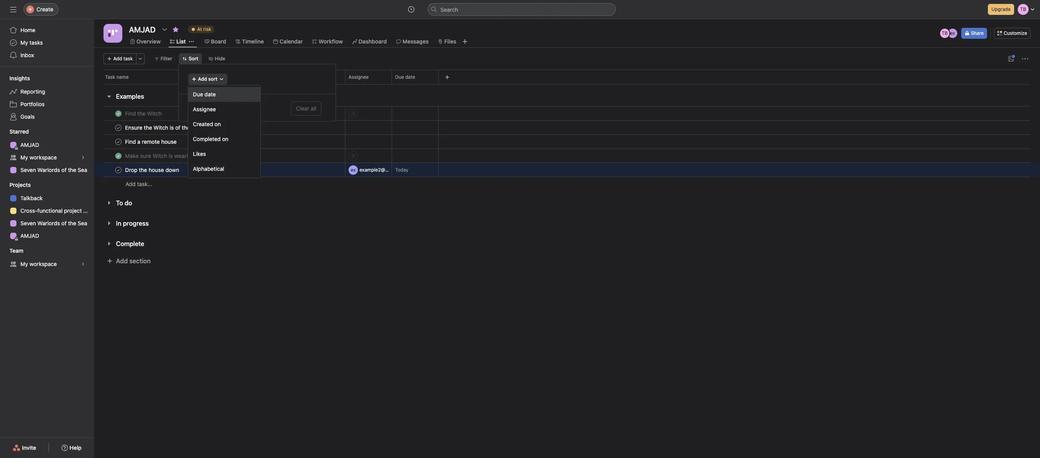 Task type: describe. For each thing, give the bounding box(es) containing it.
examples button
[[116, 89, 144, 104]]

cross-functional project plan
[[20, 207, 94, 214]]

complete
[[116, 240, 144, 247]]

workspace for see details, my workspace image
[[30, 261, 57, 267]]

help
[[70, 445, 82, 451]]

completed checkbox for ensure the witch is of the west text box
[[114, 123, 123, 132]]

dashboard link
[[352, 37, 387, 46]]

collapse task list for this section image
[[106, 93, 112, 100]]

files link
[[438, 37, 456, 46]]

team
[[9, 247, 23, 254]]

alphabetical
[[193, 166, 224, 172]]

filter button
[[151, 53, 176, 64]]

goals link
[[5, 111, 89, 123]]

create button
[[24, 3, 58, 16]]

add for add sort
[[198, 76, 207, 82]]

teams element
[[0, 244, 94, 272]]

reporting link
[[5, 85, 89, 98]]

do
[[125, 200, 132, 207]]

clear
[[296, 105, 309, 112]]

section
[[129, 258, 151, 265]]

history image
[[408, 6, 414, 13]]

complete button
[[116, 237, 144, 251]]

portfolios link
[[5, 98, 89, 111]]

created
[[193, 121, 213, 127]]

completed image for 'find a remote house' text box
[[114, 137, 123, 146]]

created on
[[193, 121, 221, 127]]

1 vertical spatial assignee
[[193, 106, 216, 113]]

to do
[[116, 200, 132, 207]]

seven warlords of the sea link for amjad
[[5, 164, 89, 176]]

amjad link inside starred element
[[5, 139, 89, 151]]

warlords for talkback
[[37, 220, 60, 227]]

0 vertical spatial due date
[[395, 74, 415, 80]]

examples
[[116, 93, 144, 100]]

progress
[[123, 220, 149, 227]]

add task… button
[[125, 180, 152, 189]]

cross-functional project plan link
[[5, 205, 94, 217]]

plan
[[83, 207, 94, 214]]

at risk button
[[184, 24, 218, 35]]

add task button
[[104, 53, 136, 64]]

ex button
[[349, 165, 390, 175]]

task
[[123, 56, 133, 62]]

0 vertical spatial ex
[[950, 30, 955, 36]]

Make sure Witch is wearing ruby shoes text field
[[124, 152, 226, 160]]

create
[[36, 6, 53, 13]]

sort button
[[179, 53, 202, 64]]

talkback link
[[5, 192, 89, 205]]

details image inside drop the house down cell
[[336, 168, 340, 172]]

seven for talkback
[[20, 220, 36, 227]]

sea for talkback
[[78, 220, 87, 227]]

more actions image
[[138, 56, 143, 61]]

today
[[395, 167, 409, 173]]

seven warlords of the sea for amjad
[[20, 167, 87, 173]]

in progress button
[[116, 216, 149, 231]]

tab actions image
[[189, 39, 194, 44]]

insights button
[[0, 75, 30, 82]]

risk
[[203, 26, 211, 32]]

dashboard
[[359, 38, 387, 45]]

0 vertical spatial assignee
[[349, 74, 369, 80]]

likes
[[193, 151, 206, 157]]

add a task to this section image
[[136, 200, 142, 206]]

files
[[445, 38, 456, 45]]

starred element
[[0, 125, 94, 178]]

cross-
[[20, 207, 37, 214]]

on for created on
[[215, 121, 221, 127]]

due inside menu item
[[193, 91, 203, 98]]

global element
[[0, 19, 94, 66]]

help button
[[57, 441, 87, 455]]

add section button
[[104, 254, 154, 268]]

ensure the witch is of the west cell
[[94, 120, 346, 135]]

of for amjad
[[61, 167, 67, 173]]

project
[[64, 207, 82, 214]]

customize button
[[994, 28, 1031, 39]]

make sure witch is wearing ruby shoes cell
[[94, 149, 346, 163]]

0 vertical spatial date
[[405, 74, 415, 80]]

2 expand task list for this section image from the top
[[106, 220, 112, 227]]

expand task list for this section image
[[106, 241, 112, 247]]

name
[[117, 74, 129, 80]]

task name
[[105, 74, 129, 80]]

row containing task name
[[94, 70, 1040, 84]]

show options image
[[162, 26, 168, 33]]

seven warlords of the sea link for talkback
[[5, 217, 89, 230]]

1 expand task list for this section image from the top
[[106, 200, 112, 206]]

amjad link inside projects element
[[5, 230, 89, 242]]

invite button
[[7, 441, 41, 455]]

Completed checkbox
[[114, 165, 123, 175]]

functional
[[37, 207, 63, 214]]

see details, my workspace image
[[81, 262, 85, 267]]

completed on
[[193, 136, 229, 142]]

completed checkbox for 'make sure witch is wearing ruby shoes' "text field"
[[114, 151, 123, 161]]

add task…
[[125, 181, 152, 187]]

home
[[20, 27, 35, 33]]

clear all dialog
[[179, 64, 336, 121]]

share
[[971, 30, 984, 36]]

find the witch cell
[[94, 106, 346, 121]]

amjad inside projects element
[[20, 233, 39, 239]]

filter
[[161, 56, 172, 62]]

calendar
[[280, 38, 303, 45]]

tb
[[942, 30, 948, 36]]

talkback
[[20, 195, 43, 202]]

board image
[[108, 29, 118, 38]]

portfolios
[[20, 101, 45, 107]]

sea for amjad
[[78, 167, 87, 173]]

due date menu item
[[188, 87, 260, 102]]

insights
[[9, 75, 30, 82]]

header examples tree grid
[[94, 106, 1040, 191]]



Task type: vqa. For each thing, say whether or not it's contained in the screenshot.
second Seven from the bottom
yes



Task type: locate. For each thing, give the bounding box(es) containing it.
my inside 'global' element
[[20, 39, 28, 46]]

my tasks link
[[5, 36, 89, 49]]

1 workspace from the top
[[30, 154, 57, 161]]

completed checkbox for 'find a remote house' text box
[[114, 137, 123, 146]]

task
[[105, 74, 115, 80]]

upgrade
[[992, 6, 1011, 12]]

calendar link
[[273, 37, 303, 46]]

my workspace link down team
[[5, 258, 89, 271]]

1 vertical spatial details image
[[336, 168, 340, 172]]

add section
[[116, 258, 151, 265]]

home link
[[5, 24, 89, 36]]

sort
[[189, 56, 198, 62]]

warlords
[[37, 167, 60, 173], [37, 220, 60, 227]]

2 vertical spatial my
[[20, 261, 28, 267]]

0 vertical spatial on
[[215, 121, 221, 127]]

seven warlords of the sea down cross-functional project plan
[[20, 220, 87, 227]]

my workspace inside starred element
[[20, 154, 57, 161]]

sea
[[78, 167, 87, 173], [78, 220, 87, 227]]

starred
[[9, 128, 29, 135]]

2 sea from the top
[[78, 220, 87, 227]]

my
[[20, 39, 28, 46], [20, 154, 28, 161], [20, 261, 28, 267]]

expand task list for this section image left the to
[[106, 200, 112, 206]]

due inside row
[[395, 74, 404, 80]]

completed image for 'make sure witch is wearing ruby shoes' "text field"
[[114, 151, 123, 161]]

1 vertical spatial expand task list for this section image
[[106, 220, 112, 227]]

add inside add section button
[[116, 258, 128, 265]]

in progress
[[116, 220, 149, 227]]

the inside projects element
[[68, 220, 76, 227]]

1 seven from the top
[[20, 167, 36, 173]]

projects button
[[0, 181, 31, 189]]

2 my from the top
[[20, 154, 28, 161]]

0 horizontal spatial date
[[205, 91, 216, 98]]

completed image
[[114, 137, 123, 146], [114, 165, 123, 175]]

on
[[215, 121, 221, 127], [222, 136, 229, 142]]

all
[[311, 105, 316, 112]]

find a remote house cell
[[94, 135, 346, 149]]

date inside menu item
[[205, 91, 216, 98]]

sea inside projects element
[[78, 220, 87, 227]]

board link
[[205, 37, 226, 46]]

row
[[94, 70, 1040, 84], [104, 84, 1031, 85], [94, 106, 1040, 121], [94, 120, 1040, 135], [94, 135, 1040, 149], [94, 149, 1040, 163], [94, 163, 1040, 177]]

warlords up "talkback" link
[[37, 167, 60, 173]]

my workspace link inside teams element
[[5, 258, 89, 271]]

invite
[[22, 445, 36, 451]]

0 vertical spatial completed image
[[114, 109, 123, 118]]

completed image for "find the witch" text box
[[114, 109, 123, 118]]

2 seven from the top
[[20, 220, 36, 227]]

0 vertical spatial amjad
[[20, 142, 39, 148]]

inbox link
[[5, 49, 89, 62]]

of up "talkback" link
[[61, 167, 67, 173]]

1 horizontal spatial due date
[[395, 74, 415, 80]]

clear all button
[[291, 102, 322, 116]]

Find the Witch text field
[[124, 110, 164, 117]]

ex right "move tasks between sections" image
[[351, 167, 356, 173]]

completed checkbox for "find the witch" text box
[[114, 109, 123, 118]]

the
[[68, 167, 76, 173], [68, 220, 76, 227]]

0 vertical spatial seven
[[20, 167, 36, 173]]

0 vertical spatial my workspace link
[[5, 151, 89, 164]]

my workspace link
[[5, 151, 89, 164], [5, 258, 89, 271]]

of inside starred element
[[61, 167, 67, 173]]

date down messages link
[[405, 74, 415, 80]]

timeline
[[242, 38, 264, 45]]

0 vertical spatial due
[[395, 74, 404, 80]]

row containing ex
[[94, 163, 1040, 177]]

move tasks between sections image
[[322, 168, 326, 172]]

my workspace link for see details, my workspace image
[[5, 258, 89, 271]]

messages link
[[396, 37, 429, 46]]

tasks
[[30, 39, 43, 46]]

1 vertical spatial seven
[[20, 220, 36, 227]]

seven warlords of the sea inside projects element
[[20, 220, 87, 227]]

seven warlords of the sea inside starred element
[[20, 167, 87, 173]]

1 vertical spatial date
[[205, 91, 216, 98]]

2 seven warlords of the sea from the top
[[20, 220, 87, 227]]

1 vertical spatial my workspace link
[[5, 258, 89, 271]]

2 completed image from the top
[[114, 123, 123, 132]]

1 completed image from the top
[[114, 137, 123, 146]]

drop the house down cell
[[94, 163, 346, 177]]

my workspace inside teams element
[[20, 261, 57, 267]]

add for add section
[[116, 258, 128, 265]]

team button
[[0, 247, 23, 255]]

reporting
[[20, 88, 45, 95]]

0 vertical spatial completed image
[[114, 137, 123, 146]]

0 vertical spatial my
[[20, 39, 28, 46]]

3 completed checkbox from the top
[[114, 137, 123, 146]]

1 horizontal spatial date
[[405, 74, 415, 80]]

1 amjad from the top
[[20, 142, 39, 148]]

my tasks
[[20, 39, 43, 46]]

sea down see details, my workspace icon
[[78, 167, 87, 173]]

completed image inside ensure the witch is of the west 'cell'
[[114, 123, 123, 132]]

assignee right "show sort options" icon at the top of the page
[[349, 74, 369, 80]]

of
[[61, 167, 67, 173], [61, 220, 67, 227]]

add sort button
[[188, 74, 227, 85]]

0 vertical spatial expand task list for this section image
[[106, 200, 112, 206]]

the for amjad
[[68, 167, 76, 173]]

0 vertical spatial of
[[61, 167, 67, 173]]

0 vertical spatial amjad link
[[5, 139, 89, 151]]

messages
[[403, 38, 429, 45]]

workspace
[[30, 154, 57, 161], [30, 261, 57, 267]]

1 my workspace link from the top
[[5, 151, 89, 164]]

assignee
[[349, 74, 369, 80], [193, 106, 216, 113]]

completed image inside find the witch cell
[[114, 109, 123, 118]]

my inside starred element
[[20, 154, 28, 161]]

completed image down examples
[[114, 109, 123, 118]]

1 vertical spatial completed image
[[114, 123, 123, 132]]

list
[[176, 38, 186, 45]]

insights element
[[0, 71, 94, 125]]

seven warlords of the sea up "talkback" link
[[20, 167, 87, 173]]

0 horizontal spatial due
[[193, 91, 203, 98]]

None text field
[[127, 22, 158, 36]]

seven up projects
[[20, 167, 36, 173]]

1 vertical spatial on
[[222, 136, 229, 142]]

the down "project"
[[68, 220, 76, 227]]

1 horizontal spatial on
[[222, 136, 229, 142]]

1 vertical spatial amjad link
[[5, 230, 89, 242]]

1 vertical spatial sea
[[78, 220, 87, 227]]

1 vertical spatial warlords
[[37, 220, 60, 227]]

1 horizontal spatial ex
[[950, 30, 955, 36]]

ex inside button
[[351, 167, 356, 173]]

sort
[[208, 76, 217, 82]]

completed
[[193, 136, 221, 142]]

details image
[[336, 111, 340, 116], [336, 168, 340, 172]]

date
[[405, 74, 415, 80], [205, 91, 216, 98]]

completed image down 'examples' button
[[114, 123, 123, 132]]

2 vertical spatial completed image
[[114, 151, 123, 161]]

seven inside projects element
[[20, 220, 36, 227]]

add for add task…
[[125, 181, 136, 187]]

1 my from the top
[[20, 39, 28, 46]]

1 the from the top
[[68, 167, 76, 173]]

2 amjad from the top
[[20, 233, 39, 239]]

add sort
[[198, 76, 217, 82]]

completed checkbox inside find a remote house cell
[[114, 137, 123, 146]]

warlords inside projects element
[[37, 220, 60, 227]]

my workspace down team
[[20, 261, 57, 267]]

of for talkback
[[61, 220, 67, 227]]

workflow link
[[312, 37, 343, 46]]

sea down plan
[[78, 220, 87, 227]]

2 seven warlords of the sea link from the top
[[5, 217, 89, 230]]

2 completed checkbox from the top
[[114, 123, 123, 132]]

Completed checkbox
[[114, 109, 123, 118], [114, 123, 123, 132], [114, 137, 123, 146], [114, 151, 123, 161]]

1 seven warlords of the sea link from the top
[[5, 164, 89, 176]]

1 vertical spatial seven warlords of the sea
[[20, 220, 87, 227]]

workflow
[[319, 38, 343, 45]]

hide button
[[205, 53, 229, 64]]

completed image up the to
[[114, 165, 123, 175]]

inbox
[[20, 52, 34, 58]]

upgrade button
[[988, 4, 1015, 15]]

1 of from the top
[[61, 167, 67, 173]]

1 vertical spatial completed image
[[114, 165, 123, 175]]

Drop the house down text field
[[124, 166, 182, 174]]

save options image
[[1008, 56, 1015, 62]]

details image inside find the witch cell
[[336, 111, 340, 116]]

remove from starred image
[[173, 26, 179, 33]]

show sort options image
[[336, 75, 340, 80]]

my down team
[[20, 261, 28, 267]]

0 vertical spatial sea
[[78, 167, 87, 173]]

my down starred
[[20, 154, 28, 161]]

0 vertical spatial seven warlords of the sea
[[20, 167, 87, 173]]

warlords down the cross-functional project plan link
[[37, 220, 60, 227]]

completed image inside find a remote house cell
[[114, 137, 123, 146]]

seven
[[20, 167, 36, 173], [20, 220, 36, 227]]

add tab image
[[462, 38, 468, 45]]

0 vertical spatial warlords
[[37, 167, 60, 173]]

0 vertical spatial the
[[68, 167, 76, 173]]

board
[[211, 38, 226, 45]]

expand task list for this section image left in
[[106, 220, 112, 227]]

details image right all
[[336, 111, 340, 116]]

Search tasks, projects, and more text field
[[428, 3, 616, 16]]

0 vertical spatial workspace
[[30, 154, 57, 161]]

completed image for the "drop the house down" text field
[[114, 165, 123, 175]]

the for talkback
[[68, 220, 76, 227]]

0 horizontal spatial ex
[[351, 167, 356, 173]]

workspace inside teams element
[[30, 261, 57, 267]]

my left tasks
[[20, 39, 28, 46]]

0 horizontal spatial assignee
[[193, 106, 216, 113]]

sea inside starred element
[[78, 167, 87, 173]]

my workspace link for see details, my workspace icon
[[5, 151, 89, 164]]

2 my workspace from the top
[[20, 261, 57, 267]]

3 my from the top
[[20, 261, 28, 267]]

completed image
[[114, 109, 123, 118], [114, 123, 123, 132], [114, 151, 123, 161]]

due down messages link
[[395, 74, 404, 80]]

my for see details, my workspace image
[[20, 261, 28, 267]]

add field image
[[445, 75, 450, 80]]

1 sea from the top
[[78, 167, 87, 173]]

Ensure the Witch is of the West text field
[[124, 124, 207, 132]]

to
[[116, 200, 123, 207]]

completed image for ensure the witch is of the west text box
[[114, 123, 123, 132]]

more actions image
[[1022, 56, 1029, 62]]

completed checkbox inside the make sure witch is wearing ruby shoes cell
[[114, 151, 123, 161]]

ex
[[950, 30, 955, 36], [351, 167, 356, 173]]

projects
[[9, 182, 31, 188]]

timeline link
[[236, 37, 264, 46]]

overview
[[136, 38, 161, 45]]

3 completed image from the top
[[114, 151, 123, 161]]

see details, my workspace image
[[81, 155, 85, 160]]

add left task…
[[125, 181, 136, 187]]

at risk
[[197, 26, 211, 32]]

1 my workspace from the top
[[20, 154, 57, 161]]

the up "talkback" link
[[68, 167, 76, 173]]

1 horizontal spatial assignee
[[349, 74, 369, 80]]

1 horizontal spatial due
[[395, 74, 404, 80]]

my inside teams element
[[20, 261, 28, 267]]

at
[[197, 26, 202, 32]]

1 vertical spatial due date
[[193, 91, 216, 98]]

1 amjad link from the top
[[5, 139, 89, 151]]

to do button
[[116, 196, 132, 210]]

1 vertical spatial of
[[61, 220, 67, 227]]

date down add sort "popup button"
[[205, 91, 216, 98]]

2 my workspace link from the top
[[5, 258, 89, 271]]

2 the from the top
[[68, 220, 76, 227]]

completed image inside the make sure witch is wearing ruby shoes cell
[[114, 151, 123, 161]]

task…
[[137, 181, 152, 187]]

add inside add task button
[[113, 56, 122, 62]]

2 of from the top
[[61, 220, 67, 227]]

in
[[116, 220, 121, 227]]

the inside starred element
[[68, 167, 76, 173]]

0 vertical spatial seven warlords of the sea link
[[5, 164, 89, 176]]

workspace for see details, my workspace icon
[[30, 154, 57, 161]]

on down ensure the witch is of the west 'cell'
[[222, 136, 229, 142]]

1 vertical spatial due
[[193, 91, 203, 98]]

0 vertical spatial details image
[[336, 111, 340, 116]]

completed checkbox inside ensure the witch is of the west 'cell'
[[114, 123, 123, 132]]

0 vertical spatial my workspace
[[20, 154, 57, 161]]

amjad down starred
[[20, 142, 39, 148]]

add task… row
[[94, 177, 1040, 191]]

1 vertical spatial workspace
[[30, 261, 57, 267]]

seven warlords of the sea
[[20, 167, 87, 173], [20, 220, 87, 227]]

my workspace link down starred
[[5, 151, 89, 164]]

amjad link
[[5, 139, 89, 151], [5, 230, 89, 242]]

of down cross-functional project plan
[[61, 220, 67, 227]]

completed checkbox inside find the witch cell
[[114, 109, 123, 118]]

1 vertical spatial my
[[20, 154, 28, 161]]

seven warlords of the sea for talkback
[[20, 220, 87, 227]]

customize
[[1004, 30, 1028, 36]]

completed image up completed checkbox
[[114, 137, 123, 146]]

on right created
[[215, 121, 221, 127]]

1 details image from the top
[[336, 111, 340, 116]]

starred button
[[0, 128, 29, 136]]

ex right tb
[[950, 30, 955, 36]]

share button
[[962, 28, 988, 39]]

due date down messages link
[[395, 74, 415, 80]]

clear all
[[296, 105, 316, 112]]

projects element
[[0, 178, 94, 244]]

amjad link up teams element
[[5, 230, 89, 242]]

seven warlords of the sea link
[[5, 164, 89, 176], [5, 217, 89, 230]]

2 completed image from the top
[[114, 165, 123, 175]]

list link
[[170, 37, 186, 46]]

1 completed image from the top
[[114, 109, 123, 118]]

2 details image from the top
[[336, 168, 340, 172]]

assignee up created
[[193, 106, 216, 113]]

Find a remote house text field
[[124, 138, 179, 146]]

warlords for amjad
[[37, 167, 60, 173]]

1 completed checkbox from the top
[[114, 109, 123, 118]]

details image right "move tasks between sections" image
[[336, 168, 340, 172]]

my workspace down starred
[[20, 154, 57, 161]]

add task
[[113, 56, 133, 62]]

4 completed checkbox from the top
[[114, 151, 123, 161]]

1 vertical spatial seven warlords of the sea link
[[5, 217, 89, 230]]

hide
[[215, 56, 225, 62]]

seven warlords of the sea link inside starred element
[[5, 164, 89, 176]]

seven down cross- on the top left of the page
[[20, 220, 36, 227]]

add for add task
[[113, 56, 122, 62]]

amjad inside starred element
[[20, 142, 39, 148]]

seven warlords of the sea link down functional
[[5, 217, 89, 230]]

1 seven warlords of the sea from the top
[[20, 167, 87, 173]]

2 amjad link from the top
[[5, 230, 89, 242]]

workspace inside starred element
[[30, 154, 57, 161]]

due down add sort "popup button"
[[193, 91, 203, 98]]

amjad link down the goals link
[[5, 139, 89, 151]]

completed image up completed checkbox
[[114, 151, 123, 161]]

goals
[[20, 113, 35, 120]]

overview link
[[130, 37, 161, 46]]

1 vertical spatial the
[[68, 220, 76, 227]]

2 workspace from the top
[[30, 261, 57, 267]]

add inside add sort "popup button"
[[198, 76, 207, 82]]

add left sort
[[198, 76, 207, 82]]

1 warlords from the top
[[37, 167, 60, 173]]

add left section
[[116, 258, 128, 265]]

my workspace for my workspace link for see details, my workspace icon
[[20, 154, 57, 161]]

seven inside starred element
[[20, 167, 36, 173]]

1 vertical spatial amjad
[[20, 233, 39, 239]]

2 warlords from the top
[[37, 220, 60, 227]]

due date down add sort "popup button"
[[193, 91, 216, 98]]

hide sidebar image
[[10, 6, 16, 13]]

seven warlords of the sea link up "talkback" link
[[5, 164, 89, 176]]

add
[[113, 56, 122, 62], [198, 76, 207, 82], [125, 181, 136, 187], [116, 258, 128, 265]]

1 vertical spatial ex
[[351, 167, 356, 173]]

my workspace for my workspace link in teams element
[[20, 261, 57, 267]]

add inside add task… button
[[125, 181, 136, 187]]

seven for amjad
[[20, 167, 36, 173]]

1 vertical spatial my workspace
[[20, 261, 57, 267]]

warlords inside starred element
[[37, 167, 60, 173]]

of inside projects element
[[61, 220, 67, 227]]

0 horizontal spatial on
[[215, 121, 221, 127]]

due date inside due date menu item
[[193, 91, 216, 98]]

on for completed on
[[222, 136, 229, 142]]

0 horizontal spatial due date
[[193, 91, 216, 98]]

amjad up team
[[20, 233, 39, 239]]

expand task list for this section image
[[106, 200, 112, 206], [106, 220, 112, 227]]

my for see details, my workspace icon
[[20, 154, 28, 161]]

add left task
[[113, 56, 122, 62]]



